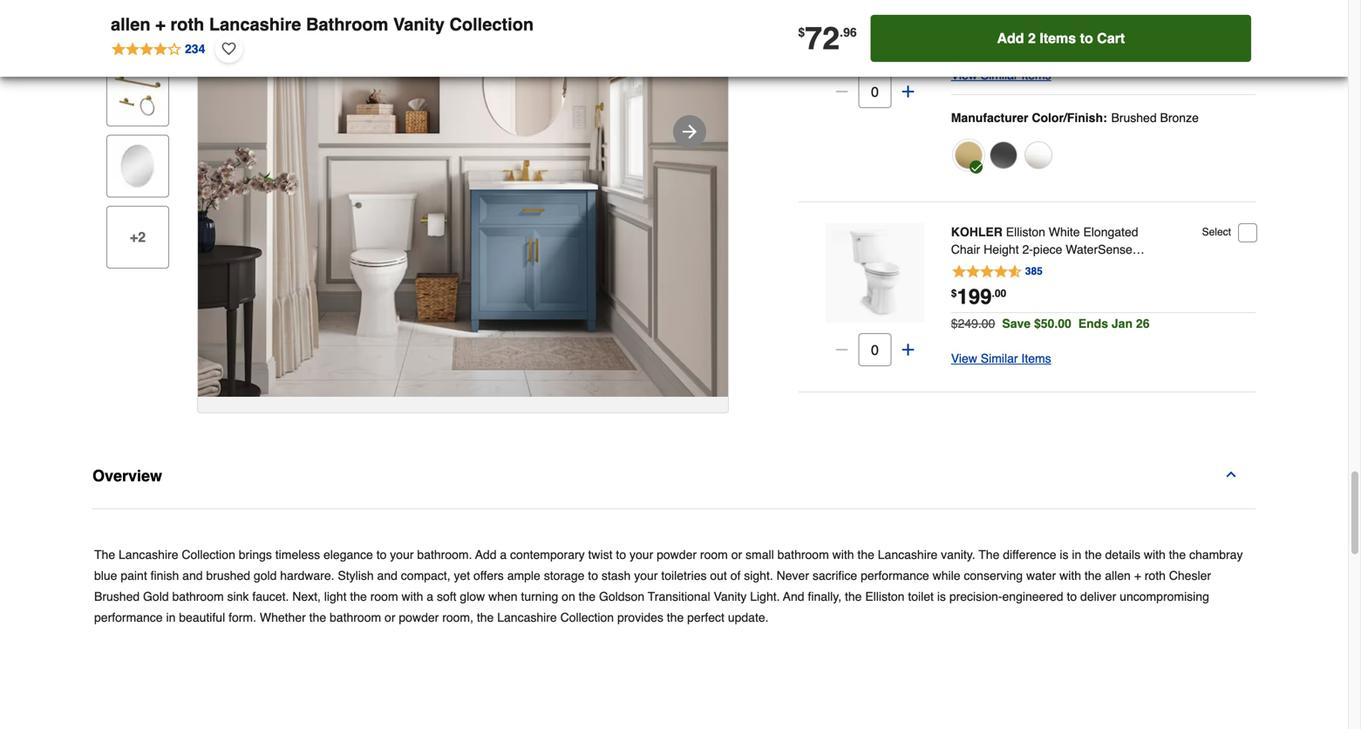 Task type: describe. For each thing, give the bounding box(es) containing it.
bronze
[[1160, 111, 1199, 125]]

ample
[[507, 569, 541, 583]]

color/finish
[[1032, 111, 1103, 125]]

$249.00 save $50.00 ends jan 26
[[951, 317, 1150, 331]]

manufacturer
[[951, 111, 1029, 125]]

sight.
[[744, 569, 773, 583]]

your up compact,
[[390, 548, 414, 562]]

2 view similar items button from the top
[[951, 348, 1051, 369]]

form.
[[229, 610, 256, 624]]

lancashire up toilet
[[878, 548, 938, 562]]

2 and from the left
[[377, 569, 398, 583]]

2 the from the left
[[979, 548, 1000, 562]]

deliver
[[1080, 589, 1116, 603]]

+ inside 'the lancashire collection brings timeless elegance to your bathroom. add a contemporary twist to your powder room or small bathroom with the lancashire vanity. the difference is in the details with the chambray blue paint finish and brushed gold hardware. stylish and compact, yet offers ample storage to stash your toiletries out of sight. never sacrifice performance while conserving water with the allen + roth chesler brushed gold bathroom sink faucet. next, light the room with a soft glow when turning on the goldson transitional vanity light. and finally, the elliston toilet is precision-engineered to deliver uncompromising performance in beautiful form. whether the bathroom or powder room, the lancashire collection provides the perfect update.'
[[1134, 569, 1141, 583]]

contemporary
[[510, 548, 585, 562]]

cart
[[1097, 30, 1125, 46]]

matte black image
[[990, 141, 1017, 169]]

sink
[[227, 589, 249, 603]]

brushed nickel image
[[1024, 141, 1052, 169]]

1 horizontal spatial a
[[500, 548, 507, 562]]

brushed inside 'the lancashire collection brings timeless elegance to your bathroom. add a contemporary twist to your powder room or small bathroom with the lancashire vanity. the difference is in the details with the chambray blue paint finish and brushed gold hardware. stylish and compact, yet offers ample storage to stash your toiletries out of sight. never sacrifice performance while conserving water with the allen + roth chesler brushed gold bathroom sink faucet. next, light the room with a soft glow when turning on the goldson transitional vanity light. and finally, the elliston toilet is precision-engineered to deliver uncompromising performance in beautiful form. whether the bathroom or powder room, the lancashire collection provides the perfect update.'
[[94, 589, 140, 603]]

brushed
[[206, 569, 250, 583]]

0 horizontal spatial is
[[937, 589, 946, 603]]

toiletries
[[661, 569, 707, 583]]

faucet.
[[252, 589, 289, 603]]

heart outline image
[[222, 39, 236, 58]]

1 vertical spatial powder
[[399, 610, 439, 624]]

$ 72 . 96
[[798, 20, 857, 56]]

1.28-
[[951, 277, 979, 291]]

$249.00
[[951, 317, 995, 331]]

difference
[[1003, 548, 1056, 562]]

$ 199 . 00
[[951, 285, 1006, 309]]

add inside button
[[997, 30, 1024, 46]]

chair
[[951, 242, 980, 256]]

items inside button
[[1040, 30, 1076, 46]]

your up 'stash'
[[630, 548, 653, 562]]

details
[[1105, 548, 1141, 562]]

toilet
[[908, 589, 934, 603]]

1 vertical spatial or
[[385, 610, 395, 624]]

and
[[783, 589, 805, 603]]

1 view similar items button from the top
[[951, 65, 1051, 85]]

glow
[[460, 589, 485, 603]]

4.6 stars image
[[951, 263, 1044, 281]]

never
[[777, 569, 809, 583]]

vanity inside 'the lancashire collection brings timeless elegance to your bathroom. add a contemporary twist to your powder room or small bathroom with the lancashire vanity. the difference is in the details with the chambray blue paint finish and brushed gold hardware. stylish and compact, yet offers ample storage to stash your toiletries out of sight. never sacrifice performance while conserving water with the allen + roth chesler brushed gold bathroom sink faucet. next, light the room with a soft glow when turning on the goldson transitional vanity light. and finally, the elliston toilet is precision-engineered to deliver uncompromising performance in beautiful form. whether the bathroom or powder room, the lancashire collection provides the perfect update.'
[[714, 589, 747, 603]]

lancashire down turning
[[497, 610, 557, 624]]

with up sacrifice
[[832, 548, 854, 562]]

manufacturer color/finish : brushed bronze
[[951, 111, 1199, 125]]

allen + roth lancashire bathroom vanity collection
[[111, 14, 534, 34]]

1 the from the left
[[94, 548, 115, 562]]

to right elegance
[[376, 548, 387, 562]]

199
[[957, 285, 992, 309]]

title image
[[111, 0, 165, 51]]

+2 button
[[106, 206, 169, 269]]

00
[[995, 287, 1006, 300]]

gold
[[254, 569, 277, 583]]

2
[[1028, 30, 1036, 46]]

goldson
[[599, 589, 645, 603]]

offers
[[474, 569, 504, 583]]

0 vertical spatial roth
[[170, 14, 204, 34]]

234 button
[[111, 35, 206, 63]]

96
[[843, 25, 857, 39]]

quickview image
[[866, 264, 884, 282]]

save
[[1002, 317, 1031, 331]]

0 vertical spatial +
[[155, 14, 166, 34]]

$50.00
[[1034, 317, 1072, 331]]

allen + roth bathroom sets  - thumbnail5 image
[[111, 139, 165, 193]]

brushed bronze image
[[955, 141, 983, 169]]

2-
[[1022, 242, 1033, 256]]

watersense
[[1066, 242, 1133, 256]]

minus image for plus icon
[[833, 341, 851, 358]]

bathroom.
[[417, 548, 472, 562]]

allen + roth bathroom sets  - thumbnail4 image
[[111, 68, 165, 122]]

2 view from the top
[[951, 351, 977, 365]]

sacrifice
[[813, 569, 857, 583]]

when
[[488, 589, 518, 603]]

blue
[[94, 569, 117, 583]]

vanity.
[[941, 548, 975, 562]]

72
[[805, 20, 840, 56]]

similar for 2nd view similar items button from the top
[[981, 351, 1018, 365]]

+2
[[130, 229, 146, 245]]

elliston inside 'the lancashire collection brings timeless elegance to your bathroom. add a contemporary twist to your powder room or small bathroom with the lancashire vanity. the difference is in the details with the chambray blue paint finish and brushed gold hardware. stylish and compact, yet offers ample storage to stash your toiletries out of sight. never sacrifice performance while conserving water with the allen + roth chesler brushed gold bathroom sink faucet. next, light the room with a soft glow when turning on the goldson transitional vanity light. and finally, the elliston toilet is precision-engineered to deliver uncompromising performance in beautiful form. whether the bathroom or powder room, the lancashire collection provides the perfect update.'
[[865, 589, 905, 603]]

chesler
[[1169, 569, 1211, 583]]

paint
[[121, 569, 147, 583]]

2 vertical spatial bathroom
[[330, 610, 381, 624]]

. for 72
[[840, 25, 843, 39]]

12-
[[1043, 260, 1060, 274]]

to down twist
[[588, 569, 598, 583]]

the lancashire collection brings timeless elegance to your bathroom. add a contemporary twist to your powder room or small bathroom with the lancashire vanity. the difference is in the details with the chambray blue paint finish and brushed gold hardware. stylish and compact, yet offers ample storage to stash your toiletries out of sight. never sacrifice performance while conserving water with the allen + roth chesler brushed gold bathroom sink faucet. next, light the room with a soft glow when turning on the goldson transitional vanity light. and finally, the elliston toilet is precision-engineered to deliver uncompromising performance in beautiful form. whether the bathroom or powder room, the lancashire collection provides the perfect update.
[[94, 548, 1243, 624]]

yet
[[454, 569, 470, 583]]

lancashire up heart outline icon
[[209, 14, 301, 34]]

gold
[[143, 589, 169, 603]]

water
[[1026, 569, 1056, 583]]

turning
[[521, 589, 558, 603]]

2 vertical spatial collection
[[560, 610, 614, 624]]

234
[[185, 42, 205, 56]]

close
[[976, 260, 1008, 274]]

minus image for plus image
[[833, 83, 851, 100]]

compact,
[[401, 569, 450, 583]]

1 horizontal spatial room
[[700, 548, 728, 562]]

hardware.
[[280, 569, 334, 583]]

roth inside 'the lancashire collection brings timeless elegance to your bathroom. add a contemporary twist to your powder room or small bathroom with the lancashire vanity. the difference is in the details with the chambray blue paint finish and brushed gold hardware. stylish and compact, yet offers ample storage to stash your toiletries out of sight. never sacrifice performance while conserving water with the allen + roth chesler brushed gold bathroom sink faucet. next, light the room with a soft glow when turning on the goldson transitional vanity light. and finally, the elliston toilet is precision-engineered to deliver uncompromising performance in beautiful form. whether the bathroom or powder room, the lancashire collection provides the perfect update.'
[[1145, 569, 1166, 583]]

2 vertical spatial in
[[166, 610, 176, 624]]

2 vertical spatial items
[[1022, 351, 1051, 365]]

. for 199
[[992, 287, 995, 300]]

0 vertical spatial is
[[1060, 548, 1069, 562]]

with right water
[[1060, 569, 1081, 583]]

of
[[731, 569, 741, 583]]

0 horizontal spatial allen
[[111, 14, 150, 34]]

out
[[710, 569, 727, 583]]

0 horizontal spatial a
[[427, 589, 433, 603]]



Task type: locate. For each thing, give the bounding box(es) containing it.
to right twist
[[616, 548, 626, 562]]

1 vertical spatial minus image
[[833, 341, 851, 358]]

0 vertical spatial view
[[951, 68, 977, 82]]

1 similar from the top
[[981, 68, 1018, 82]]

allen + roth bathroom sets image
[[198, 0, 728, 397]]

or left room,
[[385, 610, 395, 624]]

a up offers
[[500, 548, 507, 562]]

plus image
[[899, 83, 917, 100]]

1 horizontal spatial +
[[1134, 569, 1141, 583]]

0 vertical spatial allen
[[111, 14, 150, 34]]

roth up uncompromising
[[1145, 569, 1166, 583]]

white
[[1049, 225, 1080, 239]]

129
[[1025, 7, 1043, 19]]

to left deliver
[[1067, 589, 1077, 603]]

385
[[1025, 265, 1043, 277]]

bathroom up never
[[778, 548, 829, 562]]

provides
[[617, 610, 664, 624]]

elliston up the 2-
[[1006, 225, 1045, 239]]

view similar items down save
[[951, 351, 1051, 365]]

bathroom
[[306, 14, 388, 34]]

+ up 4.1 stars 'image'
[[155, 14, 166, 34]]

1 horizontal spatial and
[[377, 569, 398, 583]]

add inside 'the lancashire collection brings timeless elegance to your bathroom. add a contemporary twist to your powder room or small bathroom with the lancashire vanity. the difference is in the details with the chambray blue paint finish and brushed gold hardware. stylish and compact, yet offers ample storage to stash your toiletries out of sight. never sacrifice performance while conserving water with the allen + roth chesler brushed gold bathroom sink faucet. next, light the room with a soft glow when turning on the goldson transitional vanity light. and finally, the elliston toilet is precision-engineered to deliver uncompromising performance in beautiful form. whether the bathroom or powder room, the lancashire collection provides the perfect update.'
[[475, 548, 497, 562]]

elliston inside elliston white elongated chair height 2-piece watersense soft close toilet 12-in rough-in 1.28-gpf
[[1006, 225, 1045, 239]]

1 horizontal spatial roth
[[1145, 569, 1166, 583]]

2 horizontal spatial in
[[1072, 548, 1082, 562]]

1 vertical spatial roth
[[1145, 569, 1166, 583]]

1 view similar items from the top
[[951, 68, 1051, 82]]

0 vertical spatial view similar items
[[951, 68, 1051, 82]]

1 horizontal spatial is
[[1060, 548, 1069, 562]]

0 vertical spatial a
[[500, 548, 507, 562]]

allen inside 'the lancashire collection brings timeless elegance to your bathroom. add a contemporary twist to your powder room or small bathroom with the lancashire vanity. the difference is in the details with the chambray blue paint finish and brushed gold hardware. stylish and compact, yet offers ample storage to stash your toiletries out of sight. never sacrifice performance while conserving water with the allen + roth chesler brushed gold bathroom sink faucet. next, light the room with a soft glow when turning on the goldson transitional vanity light. and finally, the elliston toilet is precision-engineered to deliver uncompromising performance in beautiful form. whether the bathroom or powder room, the lancashire collection provides the perfect update.'
[[1105, 569, 1131, 583]]

gpf
[[979, 277, 1004, 291]]

. inside '$ 199 . 00'
[[992, 287, 995, 300]]

0 horizontal spatial +
[[155, 14, 166, 34]]

1 horizontal spatial $
[[951, 287, 957, 300]]

0 horizontal spatial brushed
[[94, 589, 140, 603]]

0 vertical spatial performance
[[861, 569, 929, 583]]

timeless
[[275, 548, 320, 562]]

view down $249.00
[[951, 351, 977, 365]]

vanity down of
[[714, 589, 747, 603]]

brushed down blue in the bottom left of the page
[[94, 589, 140, 603]]

0 vertical spatial add
[[997, 30, 1024, 46]]

allen down details
[[1105, 569, 1131, 583]]

1 horizontal spatial add
[[997, 30, 1024, 46]]

0 vertical spatial powder
[[657, 548, 697, 562]]

$ inside '$ 199 . 00'
[[951, 287, 957, 300]]

$ inside $ 72 . 96
[[798, 25, 805, 39]]

stepper number input field with increment and decrement buttons number field for minus 'image' related to plus icon
[[858, 333, 892, 366]]

0 vertical spatial room
[[700, 548, 728, 562]]

1 vertical spatial $
[[951, 287, 957, 300]]

0 vertical spatial stepper number input field with increment and decrement buttons number field
[[858, 75, 892, 108]]

0 vertical spatial view similar items button
[[951, 65, 1051, 85]]

toilet
[[1011, 260, 1039, 274]]

a
[[500, 548, 507, 562], [427, 589, 433, 603]]

or
[[731, 548, 742, 562], [385, 610, 395, 624]]

1 vertical spatial add
[[475, 548, 497, 562]]

view similar items button down save
[[951, 348, 1051, 369]]

rough-
[[1073, 260, 1113, 274]]

room,
[[442, 610, 474, 624]]

0 horizontal spatial or
[[385, 610, 395, 624]]

0 horizontal spatial elliston
[[865, 589, 905, 603]]

2 similar from the top
[[981, 351, 1018, 365]]

arrow right image
[[679, 121, 700, 142]]

0 horizontal spatial $
[[798, 25, 805, 39]]

26
[[1136, 317, 1150, 331]]

roth
[[170, 14, 204, 34], [1145, 569, 1166, 583]]

with down compact,
[[402, 589, 423, 603]]

$ down soft
[[951, 287, 957, 300]]

1 vertical spatial room
[[370, 589, 398, 603]]

0 horizontal spatial .
[[840, 25, 843, 39]]

0 horizontal spatial and
[[182, 569, 203, 583]]

minus image
[[833, 83, 851, 100], [833, 341, 851, 358]]

add up offers
[[475, 548, 497, 562]]

4.1 stars image
[[111, 39, 206, 58]]

1 horizontal spatial .
[[992, 287, 995, 300]]

add 2 items to cart
[[997, 30, 1125, 46]]

in down gold
[[166, 610, 176, 624]]

1 horizontal spatial or
[[731, 548, 742, 562]]

0 vertical spatial elliston
[[1006, 225, 1045, 239]]

whether
[[260, 610, 306, 624]]

0 vertical spatial $
[[798, 25, 805, 39]]

stepper number input field with increment and decrement buttons number field left plus icon
[[858, 333, 892, 366]]

1 vertical spatial in
[[1072, 548, 1082, 562]]

is right toilet
[[937, 589, 946, 603]]

view similar items up manufacturer
[[951, 68, 1051, 82]]

a left the soft
[[427, 589, 433, 603]]

items down 2
[[1022, 68, 1051, 82]]

elegance
[[324, 548, 373, 562]]

room up out
[[700, 548, 728, 562]]

0 vertical spatial items
[[1040, 30, 1076, 46]]

or up of
[[731, 548, 742, 562]]

view
[[951, 68, 977, 82], [951, 351, 977, 365]]

1 vertical spatial is
[[937, 589, 946, 603]]

precision-
[[949, 589, 1002, 603]]

in down piece
[[1060, 260, 1070, 274]]

0 vertical spatial brushed
[[1111, 111, 1157, 125]]

the up blue in the bottom left of the page
[[94, 548, 115, 562]]

is right difference
[[1060, 548, 1069, 562]]

1 horizontal spatial the
[[979, 548, 1000, 562]]

1 vertical spatial stepper number input field with increment and decrement buttons number field
[[858, 333, 892, 366]]

view similar items button up manufacturer
[[951, 65, 1051, 85]]

2 stepper number input field with increment and decrement buttons number field from the top
[[858, 333, 892, 366]]

overview button
[[92, 448, 1256, 508]]

0 horizontal spatial powder
[[399, 610, 439, 624]]

1 vertical spatial +
[[1134, 569, 1141, 583]]

1 vertical spatial collection
[[182, 548, 235, 562]]

stylish
[[338, 569, 374, 583]]

0 horizontal spatial collection
[[182, 548, 235, 562]]

1 vertical spatial view similar items
[[951, 351, 1051, 365]]

stepper number input field with increment and decrement buttons number field left plus image
[[858, 75, 892, 108]]

perfect
[[687, 610, 725, 624]]

small
[[746, 548, 774, 562]]

performance
[[861, 569, 929, 583], [94, 610, 163, 624]]

the
[[94, 548, 115, 562], [979, 548, 1000, 562]]

elliston white elongated chair height 2-piece watersense soft close toilet 12-in rough-in 1.28-gpf
[[951, 225, 1138, 291]]

vanity
[[393, 14, 445, 34], [714, 589, 747, 603]]

your right 'stash'
[[634, 569, 658, 583]]

while
[[933, 569, 961, 583]]

allen up 4.1 stars 'image'
[[111, 14, 150, 34]]

brushed
[[1111, 111, 1157, 125], [94, 589, 140, 603]]

3.7 stars image
[[951, 5, 1044, 23]]

1 vertical spatial view
[[951, 351, 977, 365]]

vanity right bathroom
[[393, 14, 445, 34]]

room down stylish
[[370, 589, 398, 603]]

powder down the soft
[[399, 610, 439, 624]]

1 vertical spatial brushed
[[94, 589, 140, 603]]

ends
[[1079, 317, 1108, 331]]

0 vertical spatial bathroom
[[778, 548, 829, 562]]

similar for second view similar items button from the bottom of the page
[[981, 68, 1018, 82]]

finally,
[[808, 589, 842, 603]]

0 vertical spatial collection
[[449, 14, 534, 34]]

powder up toiletries
[[657, 548, 697, 562]]

1 vertical spatial items
[[1022, 68, 1051, 82]]

in inside elliston white elongated chair height 2-piece watersense soft close toilet 12-in rough-in 1.28-gpf
[[1060, 260, 1070, 274]]

elongated
[[1083, 225, 1138, 239]]

transitional
[[648, 589, 710, 603]]

plus image
[[899, 341, 917, 358]]

1 stepper number input field with increment and decrement buttons number field from the top
[[858, 75, 892, 108]]

0 vertical spatial similar
[[981, 68, 1018, 82]]

engineered
[[1002, 589, 1064, 603]]

0 vertical spatial in
[[1060, 260, 1070, 274]]

1 horizontal spatial vanity
[[714, 589, 747, 603]]

1 vertical spatial allen
[[1105, 569, 1131, 583]]

2 horizontal spatial collection
[[560, 610, 614, 624]]

1 vertical spatial similar
[[981, 351, 1018, 365]]

and right stylish
[[377, 569, 398, 583]]

1 horizontal spatial brushed
[[1111, 111, 1157, 125]]

.
[[840, 25, 843, 39], [992, 287, 995, 300]]

light.
[[750, 589, 780, 603]]

brings
[[239, 548, 272, 562]]

to inside button
[[1080, 30, 1093, 46]]

beautiful
[[179, 610, 225, 624]]

view up manufacturer
[[951, 68, 977, 82]]

1 minus image from the top
[[833, 83, 851, 100]]

1 vertical spatial bathroom
[[172, 589, 224, 603]]

0 vertical spatial minus image
[[833, 83, 851, 100]]

stash
[[602, 569, 631, 583]]

and right finish
[[182, 569, 203, 583]]

lancashire
[[209, 14, 301, 34], [119, 548, 178, 562], [878, 548, 938, 562], [497, 610, 557, 624]]

0 vertical spatial or
[[731, 548, 742, 562]]

select
[[1202, 226, 1231, 238]]

1 horizontal spatial bathroom
[[330, 610, 381, 624]]

1 vertical spatial a
[[427, 589, 433, 603]]

performance up toilet
[[861, 569, 929, 583]]

minus image down $ 72 . 96
[[833, 83, 851, 100]]

Stepper number input field with increment and decrement buttons number field
[[858, 75, 892, 108], [858, 333, 892, 366]]

1 and from the left
[[182, 569, 203, 583]]

bathroom down light in the bottom of the page
[[330, 610, 381, 624]]

2 horizontal spatial bathroom
[[778, 548, 829, 562]]

bathroom up beautiful
[[172, 589, 224, 603]]

$ left the 96
[[798, 25, 805, 39]]

and
[[182, 569, 203, 583], [377, 569, 398, 583]]

to left 'cart' on the top of the page
[[1080, 30, 1093, 46]]

1 horizontal spatial performance
[[861, 569, 929, 583]]

2 minus image from the top
[[833, 341, 851, 358]]

0 horizontal spatial bathroom
[[172, 589, 224, 603]]

light
[[324, 589, 347, 603]]

performance down gold
[[94, 610, 163, 624]]

0 horizontal spatial room
[[370, 589, 398, 603]]

stepper number input field with increment and decrement buttons number field for minus 'image' for plus image
[[858, 75, 892, 108]]

in
[[1060, 260, 1070, 274], [1072, 548, 1082, 562], [166, 610, 176, 624]]

1 vertical spatial elliston
[[865, 589, 905, 603]]

conserving
[[964, 569, 1023, 583]]

0 horizontal spatial vanity
[[393, 14, 445, 34]]

powder
[[657, 548, 697, 562], [399, 610, 439, 624]]

+ down details
[[1134, 569, 1141, 583]]

1 vertical spatial performance
[[94, 610, 163, 624]]

in left details
[[1072, 548, 1082, 562]]

1 vertical spatial vanity
[[714, 589, 747, 603]]

twist
[[588, 548, 613, 562]]

0 horizontal spatial the
[[94, 548, 115, 562]]

:
[[1103, 111, 1107, 125]]

0 horizontal spatial in
[[166, 610, 176, 624]]

add left 2
[[997, 30, 1024, 46]]

items right 2
[[1040, 30, 1076, 46]]

items down $249.00 save $50.00 ends jan 26
[[1022, 351, 1051, 365]]

kohler
[[951, 225, 1003, 239]]

similar down save
[[981, 351, 1018, 365]]

lancashire up "paint"
[[119, 548, 178, 562]]

storage
[[544, 569, 585, 583]]

1 horizontal spatial in
[[1060, 260, 1070, 274]]

$ for 199
[[951, 287, 957, 300]]

1 horizontal spatial collection
[[449, 14, 534, 34]]

jan
[[1112, 317, 1133, 331]]

0 vertical spatial .
[[840, 25, 843, 39]]

$ for 72
[[798, 25, 805, 39]]

in
[[1113, 260, 1123, 274]]

1 vertical spatial .
[[992, 287, 995, 300]]

the
[[858, 548, 875, 562], [1085, 548, 1102, 562], [1169, 548, 1186, 562], [1085, 569, 1102, 583], [350, 589, 367, 603], [579, 589, 596, 603], [845, 589, 862, 603], [309, 610, 326, 624], [477, 610, 494, 624], [667, 610, 684, 624]]

chevron up image
[[1224, 467, 1238, 481]]

minus image left plus icon
[[833, 341, 851, 358]]

1 horizontal spatial powder
[[657, 548, 697, 562]]

roth up 234 at the left of the page
[[170, 14, 204, 34]]

add
[[997, 30, 1024, 46], [475, 548, 497, 562]]

elliston
[[1006, 225, 1045, 239], [865, 589, 905, 603]]

soft
[[437, 589, 457, 603]]

0 horizontal spatial performance
[[94, 610, 163, 624]]

the up the 'conserving'
[[979, 548, 1000, 562]]

1 view from the top
[[951, 68, 977, 82]]

2 view similar items from the top
[[951, 351, 1051, 365]]

brushed right :
[[1111, 111, 1157, 125]]

with right details
[[1144, 548, 1166, 562]]

0 horizontal spatial add
[[475, 548, 497, 562]]

1 horizontal spatial allen
[[1105, 569, 1131, 583]]

1 horizontal spatial elliston
[[1006, 225, 1045, 239]]

collection
[[449, 14, 534, 34], [182, 548, 235, 562], [560, 610, 614, 624]]

soft
[[951, 260, 973, 274]]

on
[[562, 589, 575, 603]]

piece
[[1033, 242, 1062, 256]]

+
[[155, 14, 166, 34], [1134, 569, 1141, 583]]

0 horizontal spatial roth
[[170, 14, 204, 34]]

finish
[[151, 569, 179, 583]]

similar up manufacturer
[[981, 68, 1018, 82]]

0 vertical spatial vanity
[[393, 14, 445, 34]]

1 vertical spatial view similar items button
[[951, 348, 1051, 369]]

. inside $ 72 . 96
[[840, 25, 843, 39]]

elliston left toilet
[[865, 589, 905, 603]]



Task type: vqa. For each thing, say whether or not it's contained in the screenshot.
the bottom bathroom
yes



